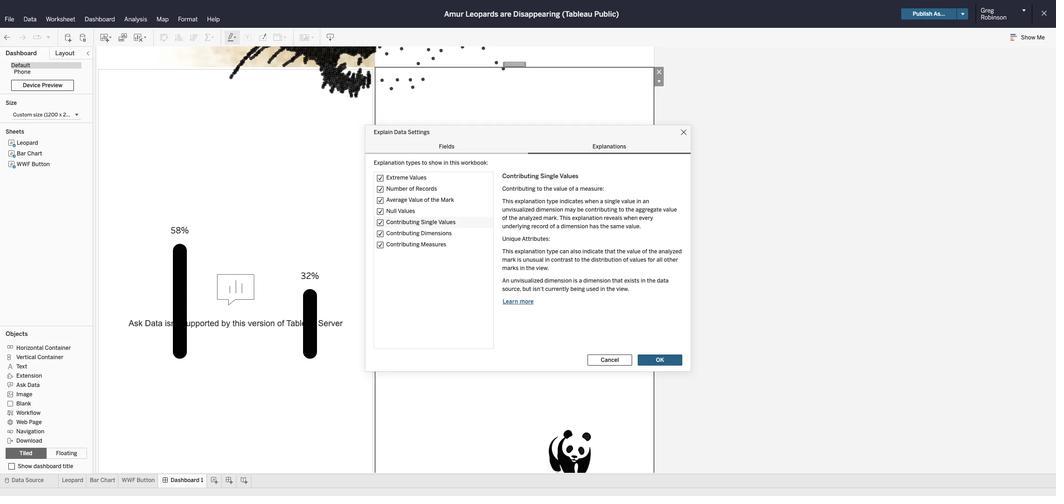 Task type: locate. For each thing, give the bounding box(es) containing it.
replay animation image
[[33, 33, 42, 42]]

0 horizontal spatial is
[[517, 257, 522, 264]]

explain data settings
[[374, 129, 430, 135]]

1 horizontal spatial dashboard
[[85, 16, 115, 23]]

button
[[32, 161, 50, 168], [137, 478, 155, 484]]

the
[[544, 186, 552, 192], [431, 197, 439, 203], [626, 207, 634, 213], [509, 215, 517, 222], [600, 224, 609, 230], [617, 249, 626, 255], [649, 249, 657, 255], [581, 257, 590, 264], [526, 265, 535, 272], [647, 278, 656, 284], [606, 286, 615, 293]]

is up "being"
[[573, 278, 578, 284]]

1 horizontal spatial wwf
[[122, 478, 135, 484]]

2 horizontal spatial dashboard
[[171, 478, 199, 484]]

an unvisualized dimension is a dimension that exists in the data source, but isn't currently being used in the view.
[[502, 278, 669, 293]]

unvisualized inside this explanation type indicates when a single value in an unvisualized dimension may be contributing to the aggregate value of the analyzed mark. this explanation reveals when every underlying record of a dimension has the same value.
[[502, 207, 535, 213]]

totals image
[[204, 33, 215, 42]]

this
[[502, 198, 513, 205], [559, 215, 571, 222], [502, 249, 513, 255]]

0 vertical spatial container
[[45, 345, 71, 352]]

bar inside list box
[[17, 151, 26, 157]]

that left exists
[[612, 278, 623, 284]]

data right "explain"
[[394, 129, 406, 135]]

0 horizontal spatial show
[[18, 464, 32, 470]]

tiled
[[19, 451, 32, 457]]

that up distribution
[[605, 249, 616, 255]]

0 vertical spatial this
[[502, 198, 513, 205]]

1 vertical spatial explanation
[[572, 215, 603, 222]]

1 vertical spatial bar
[[90, 478, 99, 484]]

to up the record
[[537, 186, 542, 192]]

0 horizontal spatial leopard
[[17, 140, 38, 146]]

2 type from the top
[[547, 249, 558, 255]]

indicate
[[582, 249, 603, 255]]

record
[[531, 224, 548, 230]]

dashboard up new worksheet image
[[85, 16, 115, 23]]

data up replay animation image
[[24, 16, 37, 23]]

null
[[386, 208, 397, 215]]

0 vertical spatial is
[[517, 257, 522, 264]]

number
[[386, 186, 408, 192]]

format workbook image
[[258, 33, 267, 42]]

1 vertical spatial when
[[624, 215, 638, 222]]

when up value.
[[624, 215, 638, 222]]

1 vertical spatial wwf button
[[122, 478, 155, 484]]

1 horizontal spatial analyzed
[[659, 249, 682, 255]]

is right mark
[[517, 257, 522, 264]]

a up indicates
[[575, 186, 579, 192]]

text option
[[6, 362, 80, 371]]

this inside this explanation type can also indicate that the value of the analyzed mark is unusual in contrast to the distribution of values for all other marks in the view.
[[502, 249, 513, 255]]

this up underlying
[[502, 198, 513, 205]]

type inside this explanation type can also indicate that the value of the analyzed mark is unusual in contrast to the distribution of values for all other marks in the view.
[[547, 249, 558, 255]]

the down indicate
[[581, 257, 590, 264]]

1 vertical spatial dashboard
[[6, 50, 37, 57]]

the left data
[[647, 278, 656, 284]]

device
[[23, 82, 40, 89]]

web page option
[[6, 418, 80, 427]]

show/hide cards image
[[299, 33, 314, 42]]

1 horizontal spatial view.
[[616, 286, 629, 293]]

0 vertical spatial bar
[[17, 151, 26, 157]]

is
[[517, 257, 522, 264], [573, 278, 578, 284]]

aggregate
[[636, 207, 662, 213]]

1 type from the top
[[547, 198, 558, 205]]

container up vertical container option
[[45, 345, 71, 352]]

replay animation image
[[46, 34, 51, 40]]

0 vertical spatial chart
[[27, 151, 42, 157]]

a down mark.
[[556, 224, 559, 230]]

sort ascending image
[[174, 33, 184, 42]]

explanation up unusual at the bottom of the page
[[515, 249, 545, 255]]

0 vertical spatial show
[[1021, 34, 1036, 41]]

the left mark
[[431, 197, 439, 203]]

1 horizontal spatial bar
[[90, 478, 99, 484]]

explanation inside this explanation type can also indicate that the value of the analyzed mark is unusual in contrast to the distribution of values for all other marks in the view.
[[515, 249, 545, 255]]

cancel
[[601, 357, 619, 364]]

show inside button
[[1021, 34, 1036, 41]]

0 vertical spatial bar chart
[[17, 151, 42, 157]]

0 horizontal spatial contributing single values
[[386, 219, 456, 226]]

leopard inside list box
[[17, 140, 38, 146]]

0 horizontal spatial when
[[585, 198, 599, 205]]

unvisualized up underlying
[[502, 207, 535, 213]]

the right has
[[600, 224, 609, 230]]

chart
[[27, 151, 42, 157], [100, 478, 115, 484]]

contributing single values up contributing dimensions
[[386, 219, 456, 226]]

button inside list box
[[32, 161, 50, 168]]

greg robinson
[[981, 7, 1007, 21]]

0 vertical spatial leopard
[[17, 140, 38, 146]]

type left can
[[547, 249, 558, 255]]

to inside this explanation type indicates when a single value in an unvisualized dimension may be contributing to the aggregate value of the analyzed mark. this explanation reveals when every underlying record of a dimension has the same value.
[[619, 207, 624, 213]]

floating
[[56, 451, 77, 457]]

explanation down contributing to the value of a measure:
[[515, 198, 545, 205]]

single up contributing to the value of a measure:
[[540, 173, 558, 180]]

show down tiled
[[18, 464, 32, 470]]

0 horizontal spatial bar
[[17, 151, 26, 157]]

list box
[[6, 138, 87, 324]]

this up mark
[[502, 249, 513, 255]]

0 vertical spatial button
[[32, 161, 50, 168]]

bar
[[17, 151, 26, 157], [90, 478, 99, 484]]

1 vertical spatial bar chart
[[90, 478, 115, 484]]

this for of
[[502, 198, 513, 205]]

that inside this explanation type can also indicate that the value of the analyzed mark is unusual in contrast to the distribution of values for all other marks in the view.
[[605, 249, 616, 255]]

bar chart
[[17, 151, 42, 157], [90, 478, 115, 484]]

type for can
[[547, 249, 558, 255]]

1 horizontal spatial chart
[[100, 478, 115, 484]]

vertical
[[16, 355, 36, 361]]

show
[[1021, 34, 1036, 41], [18, 464, 32, 470]]

ok
[[656, 357, 664, 364]]

1 vertical spatial wwf
[[122, 478, 135, 484]]

contributing up underlying
[[502, 186, 536, 192]]

when
[[585, 198, 599, 205], [624, 215, 638, 222]]

every
[[639, 215, 653, 222]]

type down contributing to the value of a measure:
[[547, 198, 558, 205]]

1 horizontal spatial wwf button
[[122, 478, 155, 484]]

that inside an unvisualized dimension is a dimension that exists in the data source, but isn't currently being used in the view.
[[612, 278, 623, 284]]

list box containing leopard
[[6, 138, 87, 324]]

dimensions
[[421, 230, 452, 237]]

0 vertical spatial marks. press enter to open the view data window.. use arrow keys to navigate data visualization elements. image
[[138, 0, 612, 115]]

dashboard up default
[[6, 50, 37, 57]]

isn't
[[533, 286, 544, 293]]

the up mark.
[[544, 186, 552, 192]]

of up indicates
[[569, 186, 574, 192]]

1 vertical spatial show
[[18, 464, 32, 470]]

leopard
[[17, 140, 38, 146], [62, 478, 83, 484]]

contributing up contributing measures
[[386, 230, 420, 237]]

0 horizontal spatial view.
[[536, 265, 549, 272]]

0 vertical spatial view.
[[536, 265, 549, 272]]

source
[[25, 478, 44, 484]]

marks. press enter to open the view data window.. use arrow keys to navigate data visualization elements. image
[[138, 0, 612, 115], [115, 178, 635, 360], [525, 419, 616, 497]]

map
[[157, 16, 169, 23]]

analyzed inside this explanation type indicates when a single value in an unvisualized dimension may be contributing to the aggregate value of the analyzed mark. this explanation reveals when every underlying record of a dimension has the same value.
[[519, 215, 542, 222]]

me
[[1037, 34, 1045, 41]]

is inside an unvisualized dimension is a dimension that exists in the data source, but isn't currently being used in the view.
[[573, 278, 578, 284]]

view. down exists
[[616, 286, 629, 293]]

type inside this explanation type indicates when a single value in an unvisualized dimension may be contributing to the aggregate value of the analyzed mark. this explanation reveals when every underlying record of a dimension has the same value.
[[547, 198, 558, 205]]

is inside this explanation type can also indicate that the value of the analyzed mark is unusual in contrast to the distribution of values for all other marks in the view.
[[517, 257, 522, 264]]

container for vertical container
[[37, 355, 63, 361]]

page
[[29, 420, 42, 426]]

0 horizontal spatial button
[[32, 161, 50, 168]]

to left the show
[[422, 160, 427, 166]]

1 vertical spatial view.
[[616, 286, 629, 293]]

of up value
[[409, 186, 414, 192]]

distribution
[[591, 257, 622, 264]]

image option
[[6, 390, 80, 399]]

1 vertical spatial analyzed
[[659, 249, 682, 255]]

navigation option
[[6, 427, 80, 436]]

wwf inside list box
[[17, 161, 30, 168]]

a up contributing
[[600, 198, 603, 205]]

the up value.
[[626, 207, 634, 213]]

data inside option
[[27, 382, 40, 389]]

that for dimension
[[612, 278, 623, 284]]

workflow
[[16, 410, 41, 417]]

dimension
[[536, 207, 563, 213], [561, 224, 588, 230], [544, 278, 572, 284], [583, 278, 611, 284]]

1 horizontal spatial show
[[1021, 34, 1036, 41]]

to down also
[[575, 257, 580, 264]]

default
[[11, 62, 30, 69]]

dimension up mark.
[[536, 207, 563, 213]]

1 vertical spatial type
[[547, 249, 558, 255]]

show me
[[1021, 34, 1045, 41]]

2 vertical spatial dashboard
[[171, 478, 199, 484]]

in left this
[[444, 160, 448, 166]]

in right unusual at the bottom of the page
[[545, 257, 550, 264]]

contributing
[[502, 173, 539, 180], [502, 186, 536, 192], [386, 219, 420, 226], [386, 230, 420, 237], [386, 241, 420, 248]]

has
[[590, 224, 599, 230]]

1 horizontal spatial is
[[573, 278, 578, 284]]

1 horizontal spatial button
[[137, 478, 155, 484]]

ask
[[16, 382, 26, 389]]

pause auto updates image
[[79, 33, 88, 42]]

0 horizontal spatial analyzed
[[519, 215, 542, 222]]

0 horizontal spatial wwf
[[17, 161, 30, 168]]

this for distribution
[[502, 249, 513, 255]]

source,
[[502, 286, 521, 293]]

0 horizontal spatial chart
[[27, 151, 42, 157]]

a up "being"
[[579, 278, 582, 284]]

dashboard left 1
[[171, 478, 199, 484]]

contributing to the value of a measure:
[[502, 186, 604, 192]]

leopard down sheets
[[17, 140, 38, 146]]

0 vertical spatial that
[[605, 249, 616, 255]]

0 vertical spatial explanation
[[515, 198, 545, 205]]

0 vertical spatial wwf button
[[17, 161, 50, 168]]

1 vertical spatial that
[[612, 278, 623, 284]]

0 vertical spatial wwf
[[17, 161, 30, 168]]

container down 'horizontal container'
[[37, 355, 63, 361]]

1 vertical spatial chart
[[100, 478, 115, 484]]

value inside this explanation type can also indicate that the value of the analyzed mark is unusual in contrast to the distribution of values for all other marks in the view.
[[627, 249, 641, 255]]

1 horizontal spatial single
[[540, 173, 558, 180]]

unvisualized up the but
[[511, 278, 543, 284]]

explanation
[[515, 198, 545, 205], [572, 215, 603, 222], [515, 249, 545, 255]]

single up dimensions
[[421, 219, 437, 226]]

1 vertical spatial container
[[37, 355, 63, 361]]

unvisualized inside an unvisualized dimension is a dimension that exists in the data source, but isn't currently being used in the view.
[[511, 278, 543, 284]]

in right exists
[[641, 278, 646, 284]]

records
[[416, 186, 437, 192]]

measure:
[[580, 186, 604, 192]]

device preview
[[23, 82, 62, 89]]

in left an at right top
[[637, 198, 641, 205]]

highlight image
[[227, 33, 238, 42]]

1 vertical spatial unvisualized
[[511, 278, 543, 284]]

1 vertical spatial is
[[573, 278, 578, 284]]

wwf
[[17, 161, 30, 168], [122, 478, 135, 484]]

when down 'measure:'
[[585, 198, 599, 205]]

0 vertical spatial contributing single values
[[502, 173, 579, 180]]

1
[[201, 478, 203, 484]]

value up values
[[627, 249, 641, 255]]

contributing single values up contributing to the value of a measure:
[[502, 173, 579, 180]]

explanation down the be at top
[[572, 215, 603, 222]]

currently
[[545, 286, 569, 293]]

learn more link
[[502, 298, 534, 306]]

amur leopards are disappearing (tableau public)
[[444, 10, 619, 18]]

0 vertical spatial when
[[585, 198, 599, 205]]

extension
[[16, 373, 42, 380]]

a inside an unvisualized dimension is a dimension that exists in the data source, but isn't currently being used in the view.
[[579, 278, 582, 284]]

to up reveals
[[619, 207, 624, 213]]

analyzed up the record
[[519, 215, 542, 222]]

download image
[[326, 33, 335, 42]]

greg
[[981, 7, 994, 14]]

analyzed up other
[[659, 249, 682, 255]]

2 vertical spatial explanation
[[515, 249, 545, 255]]

analyzed inside this explanation type can also indicate that the value of the analyzed mark is unusual in contrast to the distribution of values for all other marks in the view.
[[659, 249, 682, 255]]

web
[[16, 420, 28, 426]]

may
[[565, 207, 576, 213]]

in inside this explanation type indicates when a single value in an unvisualized dimension may be contributing to the aggregate value of the analyzed mark. this explanation reveals when every underlying record of a dimension has the same value.
[[637, 198, 641, 205]]

data down extension
[[27, 382, 40, 389]]

horizontal
[[16, 345, 43, 352]]

show left "me"
[[1021, 34, 1036, 41]]

0 horizontal spatial single
[[421, 219, 437, 226]]

file
[[5, 16, 14, 23]]

1 horizontal spatial contributing single values
[[502, 173, 579, 180]]

the down unusual at the bottom of the page
[[526, 265, 535, 272]]

1 vertical spatial single
[[421, 219, 437, 226]]

dashboard
[[85, 16, 115, 23], [6, 50, 37, 57], [171, 478, 199, 484]]

undo image
[[3, 33, 12, 42]]

2 vertical spatial this
[[502, 249, 513, 255]]

value right single
[[621, 198, 635, 205]]

author control dialog tabs tab list
[[365, 139, 691, 154]]

0 vertical spatial analyzed
[[519, 215, 542, 222]]

in right used
[[600, 286, 605, 293]]

values
[[560, 173, 579, 180], [409, 175, 427, 181], [398, 208, 415, 215], [438, 219, 456, 226]]

0 horizontal spatial wwf button
[[17, 161, 50, 168]]

1 horizontal spatial leopard
[[62, 478, 83, 484]]

to inside this explanation type can also indicate that the value of the analyzed mark is unusual in contrast to the distribution of values for all other marks in the view.
[[575, 257, 580, 264]]

text
[[16, 364, 27, 370]]

wwf button
[[17, 161, 50, 168], [122, 478, 155, 484]]

explanation for indicates
[[515, 198, 545, 205]]

0 vertical spatial type
[[547, 198, 558, 205]]

leopard down title
[[62, 478, 83, 484]]

show me button
[[1006, 30, 1053, 45]]

application
[[93, 0, 1055, 497]]

view. down unusual at the bottom of the page
[[536, 265, 549, 272]]

values down value
[[398, 208, 415, 215]]

a
[[575, 186, 579, 192], [600, 198, 603, 205], [556, 224, 559, 230], [579, 278, 582, 284]]

this down the may
[[559, 215, 571, 222]]

unique
[[502, 236, 521, 243]]

unvisualized
[[502, 207, 535, 213], [511, 278, 543, 284]]

0 vertical spatial unvisualized
[[502, 207, 535, 213]]



Task type: vqa. For each thing, say whether or not it's contained in the screenshot.
that inside the An unvisualized dimension is a dimension that exists in the data source, but isn't currently being used in the view.
yes



Task type: describe. For each thing, give the bounding box(es) containing it.
vertical container
[[16, 355, 63, 361]]

number of records
[[386, 186, 437, 192]]

this explanation type indicates when a single value in an unvisualized dimension may be contributing to the aggregate value of the analyzed mark. this explanation reveals when every underlying record of a dimension has the same value.
[[502, 198, 677, 230]]

extreme
[[386, 175, 408, 181]]

swap rows and columns image
[[159, 33, 169, 42]]

reveals
[[604, 215, 622, 222]]

ok button
[[638, 355, 682, 366]]

that for indicate
[[605, 249, 616, 255]]

objects list box
[[6, 341, 87, 446]]

dimension up used
[[583, 278, 611, 284]]

contributing dimensions
[[386, 230, 452, 237]]

attributes:
[[522, 236, 550, 243]]

objects
[[6, 331, 28, 338]]

1 vertical spatial this
[[559, 215, 571, 222]]

vertical container option
[[6, 353, 80, 362]]

mark.
[[543, 215, 558, 222]]

in right 'marks'
[[520, 265, 525, 272]]

values up 'number of records'
[[409, 175, 427, 181]]

leopards
[[466, 10, 498, 18]]

more options image
[[654, 77, 664, 86]]

data left source
[[12, 478, 24, 484]]

values
[[630, 257, 646, 264]]

publish as...
[[913, 11, 945, 17]]

show dashboard title
[[18, 464, 73, 470]]

2 vertical spatial marks. press enter to open the view data window.. use arrow keys to navigate data visualization elements. image
[[525, 419, 616, 497]]

show for show dashboard title
[[18, 464, 32, 470]]

sort descending image
[[189, 33, 198, 42]]

0 vertical spatial single
[[540, 173, 558, 180]]

unique attributes:
[[502, 236, 550, 243]]

null values
[[386, 208, 415, 215]]

the up underlying
[[509, 215, 517, 222]]

redo image
[[18, 33, 27, 42]]

custom size (1200 x 2000)
[[13, 112, 78, 118]]

this
[[450, 160, 460, 166]]

blank
[[16, 401, 31, 408]]

data
[[657, 278, 669, 284]]

explain data settings dialog
[[365, 125, 691, 372]]

same
[[610, 224, 624, 230]]

values up dimensions
[[438, 219, 456, 226]]

explain
[[374, 129, 393, 135]]

default phone
[[11, 62, 31, 75]]

container for horizontal container
[[45, 345, 71, 352]]

the up distribution
[[617, 249, 626, 255]]

the up the for
[[649, 249, 657, 255]]

new data source image
[[64, 33, 73, 42]]

but
[[522, 286, 531, 293]]

horizontal container
[[16, 345, 71, 352]]

indicates
[[560, 198, 583, 205]]

average value of the mark
[[386, 197, 454, 203]]

data inside 'dialog'
[[394, 129, 406, 135]]

view. inside an unvisualized dimension is a dimension that exists in the data source, but isn't currently being used in the view.
[[616, 286, 629, 293]]

are
[[500, 10, 511, 18]]

layout
[[55, 50, 75, 57]]

help
[[207, 16, 220, 23]]

x
[[59, 112, 62, 118]]

learn
[[503, 299, 518, 305]]

be
[[577, 207, 584, 213]]

preview
[[42, 82, 62, 89]]

of down mark.
[[550, 224, 555, 230]]

value right aggregate at right top
[[663, 207, 677, 213]]

publish
[[913, 11, 932, 17]]

fields
[[439, 143, 454, 150]]

disappearing
[[513, 10, 560, 18]]

remove from dashboard image
[[654, 67, 664, 77]]

marks
[[502, 265, 519, 272]]

0 horizontal spatial dashboard
[[6, 50, 37, 57]]

format
[[178, 16, 198, 23]]

sheets
[[6, 129, 24, 135]]

dashboard 1
[[171, 478, 203, 484]]

used
[[586, 286, 599, 293]]

blank option
[[6, 399, 80, 409]]

all
[[657, 257, 663, 264]]

phone
[[14, 69, 31, 75]]

contributing measures
[[386, 241, 446, 248]]

workflow option
[[6, 409, 80, 418]]

also
[[570, 249, 581, 255]]

0 horizontal spatial bar chart
[[17, 151, 42, 157]]

view. inside this explanation type can also indicate that the value of the analyzed mark is unusual in contrast to the distribution of values for all other marks in the view.
[[536, 265, 549, 272]]

download option
[[6, 436, 80, 446]]

publish as... button
[[901, 8, 957, 20]]

average
[[386, 197, 407, 203]]

for
[[648, 257, 655, 264]]

0 vertical spatial dashboard
[[85, 16, 115, 23]]

amur
[[444, 10, 464, 18]]

type for indicates
[[547, 198, 558, 205]]

wwf button inside list box
[[17, 161, 50, 168]]

extreme values
[[386, 175, 427, 181]]

types
[[406, 160, 420, 166]]

size
[[33, 112, 43, 118]]

more
[[520, 299, 534, 305]]

mark
[[502, 257, 516, 264]]

explanation
[[374, 160, 405, 166]]

an
[[643, 198, 649, 205]]

device preview button
[[11, 80, 74, 91]]

2000)
[[63, 112, 78, 118]]

1 horizontal spatial bar chart
[[90, 478, 115, 484]]

contributing down contributing dimensions
[[386, 241, 420, 248]]

ask data option
[[6, 381, 80, 390]]

exists
[[624, 278, 639, 284]]

values up contributing to the value of a measure:
[[560, 173, 579, 180]]

cancel button
[[588, 355, 632, 366]]

ask data
[[16, 382, 40, 389]]

custom
[[13, 112, 32, 118]]

contrast
[[551, 257, 573, 264]]

this explanation type can also indicate that the value of the analyzed mark is unusual in contrast to the distribution of values for all other marks in the view.
[[502, 249, 682, 272]]

1 vertical spatial marks. press enter to open the view data window.. use arrow keys to navigate data visualization elements. image
[[115, 178, 635, 360]]

of right value
[[424, 197, 429, 203]]

show labels image
[[243, 33, 252, 42]]

explanation for can
[[515, 249, 545, 255]]

of left values
[[623, 257, 628, 264]]

togglestate option group
[[6, 449, 87, 460]]

(1200
[[44, 112, 58, 118]]

horizontal container option
[[6, 344, 80, 353]]

clear sheet image
[[133, 33, 148, 42]]

1 vertical spatial leopard
[[62, 478, 83, 484]]

fit image
[[273, 33, 288, 42]]

workbook:
[[461, 160, 488, 166]]

mark
[[441, 197, 454, 203]]

value up indicates
[[554, 186, 567, 192]]

web page
[[16, 420, 42, 426]]

1 vertical spatial button
[[137, 478, 155, 484]]

dashboard
[[33, 464, 61, 470]]

image
[[16, 392, 32, 398]]

show for show me
[[1021, 34, 1036, 41]]

1 vertical spatial contributing single values
[[386, 219, 456, 226]]

worksheet
[[46, 16, 75, 23]]

dimension down the may
[[561, 224, 588, 230]]

value
[[408, 197, 423, 203]]

(tableau
[[562, 10, 592, 18]]

dimension up 'currently'
[[544, 278, 572, 284]]

an
[[502, 278, 509, 284]]

contributing down author control dialog tabs tab list
[[502, 173, 539, 180]]

underlying
[[502, 224, 530, 230]]

duplicate image
[[118, 33, 127, 42]]

of up values
[[642, 249, 647, 255]]

contributing
[[585, 207, 617, 213]]

extension option
[[6, 371, 80, 381]]

1 horizontal spatial when
[[624, 215, 638, 222]]

the right used
[[606, 286, 615, 293]]

robinson
[[981, 14, 1007, 21]]

collapse image
[[85, 51, 91, 56]]

of up underlying
[[502, 215, 507, 222]]

public)
[[594, 10, 619, 18]]

new worksheet image
[[99, 33, 112, 42]]

download
[[16, 438, 42, 445]]

chart inside list box
[[27, 151, 42, 157]]

contributing down null values
[[386, 219, 420, 226]]

value.
[[626, 224, 641, 230]]

analysis
[[124, 16, 147, 23]]



